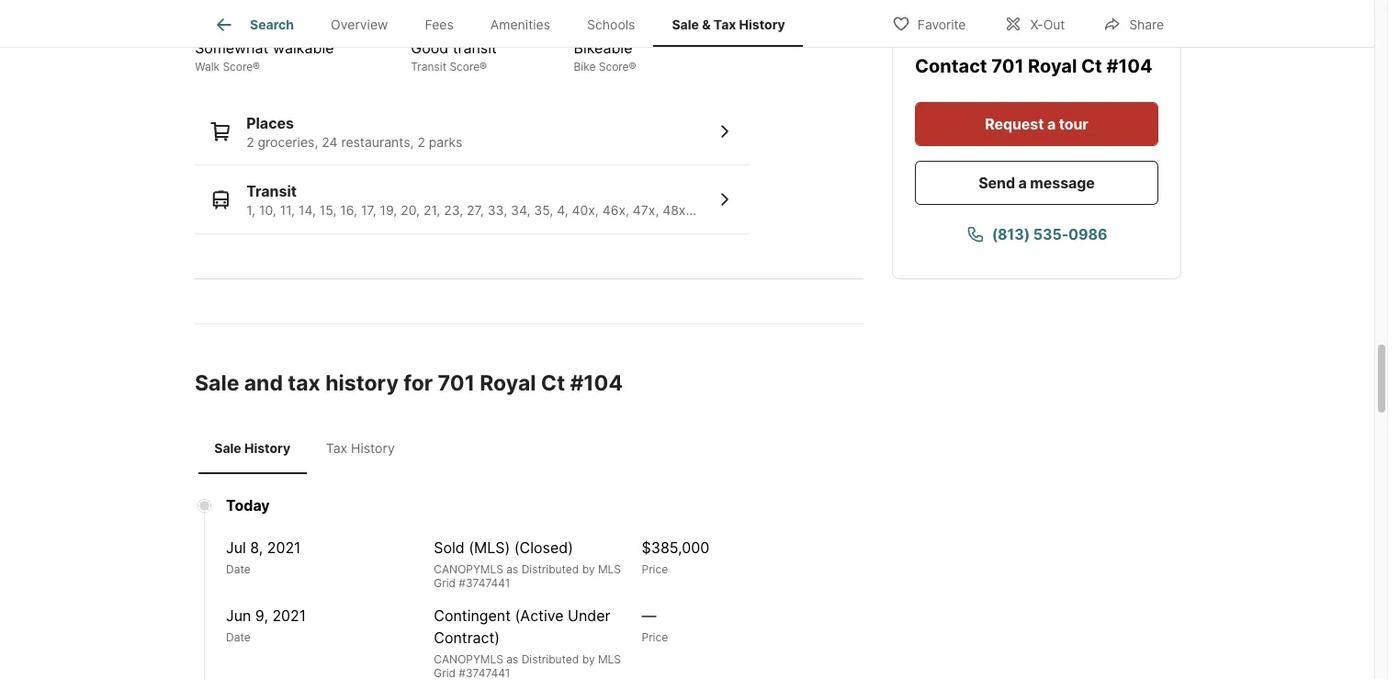 Task type: vqa. For each thing, say whether or not it's contained in the screenshot.
Sale & Tax History in the top of the page
yes



Task type: locate. For each thing, give the bounding box(es) containing it.
sale inside 'sale & tax history' tab
[[672, 17, 699, 32]]

2 mls from the top
[[598, 653, 621, 666]]

® down transit
[[480, 59, 487, 73]]

1 price from the top
[[642, 563, 668, 576]]

transit down good
[[411, 59, 447, 73]]

® inside good transit transit score ®
[[480, 59, 487, 73]]

0 vertical spatial distributed
[[522, 563, 579, 576]]

0 horizontal spatial 8,
[[250, 539, 263, 557]]

2021 right 9, on the bottom left
[[272, 607, 306, 625]]

1 vertical spatial sale
[[195, 370, 239, 396]]

sale inside sale history tab
[[214, 440, 241, 456]]

tax
[[288, 370, 321, 396]]

sold (mls) (closed) canopymls as distributed by mls grid #3747441
[[434, 539, 621, 590]]

0 vertical spatial #104
[[1107, 55, 1153, 77]]

price inside the "$385,000 price"
[[642, 563, 668, 576]]

date inside jul 8, 2021 date
[[226, 563, 251, 576]]

score inside bikeable bike score ®
[[599, 59, 629, 73]]

contingent
[[434, 607, 511, 625]]

2 canopymls from the top
[[434, 653, 503, 666]]

1 mls from the top
[[598, 563, 621, 576]]

8, right 77x,
[[989, 202, 1000, 218]]

24
[[322, 134, 338, 150]]

1 horizontal spatial history
[[351, 440, 395, 456]]

history up today at left
[[244, 440, 291, 456]]

mls inside sold (mls) (closed) canopymls as distributed by mls grid #3747441
[[598, 563, 621, 576]]

2 down "places"
[[246, 134, 254, 150]]

1 vertical spatial mls
[[598, 653, 621, 666]]

2 horizontal spatial ®
[[629, 59, 636, 73]]

® down somewhat
[[253, 59, 260, 73]]

2 by from the top
[[582, 653, 595, 666]]

1 vertical spatial transit
[[246, 182, 297, 201]]

0 horizontal spatial /100
[[214, 11, 237, 25]]

9
[[1063, 202, 1071, 218]]

share button
[[1088, 4, 1180, 42]]

contract)
[[434, 629, 500, 647]]

#3747441 up contingent
[[459, 576, 510, 590]]

sold
[[434, 539, 465, 557]]

canopymls down contract)
[[434, 653, 503, 666]]

2 horizontal spatial score
[[599, 59, 629, 73]]

1 horizontal spatial tax
[[714, 17, 736, 32]]

1 vertical spatial 701
[[438, 370, 475, 396]]

82x,
[[1003, 202, 1030, 218]]

places
[[246, 114, 294, 132]]

/100 up bikeable on the top
[[593, 11, 616, 25]]

1 vertical spatial royal
[[480, 370, 536, 396]]

1 horizontal spatial 2
[[418, 134, 425, 150]]

sale left and at the left bottom of the page
[[195, 370, 239, 396]]

request a tour button
[[915, 102, 1159, 146]]

distributed down (closed)
[[522, 563, 579, 576]]

2 left parks
[[418, 134, 425, 150]]

2 price from the top
[[642, 631, 668, 644]]

0 vertical spatial canopymls
[[434, 563, 503, 576]]

royal right for
[[480, 370, 536, 396]]

701 down the x-out button at the right of the page
[[992, 55, 1024, 77]]

1 distributed from the top
[[522, 563, 579, 576]]

tax down "history"
[[326, 440, 347, 456]]

40x,
[[572, 202, 599, 218]]

0 horizontal spatial transit
[[246, 182, 297, 201]]

74x,
[[930, 202, 956, 218]]

by up under on the left bottom
[[582, 563, 595, 576]]

1 horizontal spatial 8,
[[989, 202, 1000, 218]]

10,
[[259, 202, 276, 218]]

1 /100 from the left
[[214, 11, 237, 25]]

a
[[1047, 115, 1056, 133], [1019, 173, 1027, 192]]

9,
[[255, 607, 268, 625]]

groceries,
[[258, 134, 318, 150]]

as
[[507, 563, 519, 576], [507, 653, 519, 666]]

0 vertical spatial a
[[1047, 115, 1056, 133]]

® down bikeable on the top
[[629, 59, 636, 73]]

x-out button
[[989, 4, 1081, 42]]

transit
[[411, 59, 447, 73], [246, 182, 297, 201]]

0 vertical spatial grid
[[434, 576, 456, 590]]

2 tab list from the top
[[195, 422, 418, 474]]

0 horizontal spatial ®
[[253, 59, 260, 73]]

grid down sold
[[434, 576, 456, 590]]

1 horizontal spatial a
[[1047, 115, 1056, 133]]

by inside contingent (active under contract) canopymls as distributed by mls grid #3747441
[[582, 653, 595, 666]]

0 vertical spatial #3747441
[[459, 576, 510, 590]]

/100 inside 62 /100
[[214, 11, 237, 25]]

price down $385,000
[[642, 563, 668, 576]]

royal down out
[[1028, 55, 1077, 77]]

0 horizontal spatial score
[[223, 59, 253, 73]]

0 vertical spatial royal
[[1028, 55, 1077, 77]]

score inside 'somewhat walkable walk score ®'
[[223, 59, 253, 73]]

2021 inside jun 9, 2021 date
[[272, 607, 306, 625]]

2 2 from the left
[[418, 134, 425, 150]]

sale for sale and tax history for 701 royal ct #104
[[195, 370, 239, 396]]

0 horizontal spatial royal
[[480, 370, 536, 396]]

history down "history"
[[351, 440, 395, 456]]

tax
[[714, 17, 736, 32], [326, 440, 347, 456]]

#3747441 down contract)
[[459, 666, 510, 679]]

0 horizontal spatial history
[[244, 440, 291, 456]]

sale
[[672, 17, 699, 32], [195, 370, 239, 396], [214, 440, 241, 456]]

2 grid from the top
[[434, 666, 456, 679]]

/100 for 62
[[214, 11, 237, 25]]

distributed inside sold (mls) (closed) canopymls as distributed by mls grid #3747441
[[522, 563, 579, 576]]

(813) 535-0986 link
[[915, 212, 1159, 256]]

2 #3747441 from the top
[[459, 666, 510, 679]]

® for transit
[[480, 59, 487, 73]]

search link
[[213, 14, 294, 36]]

overview
[[331, 17, 388, 32]]

a left tour
[[1047, 115, 1056, 133]]

0 vertical spatial transit
[[411, 59, 447, 73]]

history right &
[[739, 17, 785, 32]]

(813) 535-0986 button
[[915, 212, 1159, 256]]

53x,
[[795, 202, 821, 218]]

1 tab list from the top
[[195, 0, 819, 47]]

1 score from the left
[[223, 59, 253, 73]]

20,
[[401, 202, 420, 218]]

request a tour
[[985, 115, 1089, 133]]

®
[[253, 59, 260, 73], [480, 59, 487, 73], [629, 59, 636, 73]]

0 vertical spatial sale
[[672, 17, 699, 32]]

history inside tab
[[351, 440, 395, 456]]

3 score from the left
[[599, 59, 629, 73]]

0 vertical spatial mls
[[598, 563, 621, 576]]

distributed down (active
[[522, 653, 579, 666]]

schools tab
[[569, 3, 654, 47]]

1 #3747441 from the top
[[459, 576, 510, 590]]

0 vertical spatial price
[[642, 563, 668, 576]]

price
[[642, 563, 668, 576], [642, 631, 668, 644]]

1 canopymls from the top
[[434, 563, 503, 576]]

/100 for 50
[[593, 11, 616, 25]]

1 vertical spatial tax
[[326, 440, 347, 456]]

0 vertical spatial tax
[[714, 17, 736, 32]]

1 by from the top
[[582, 563, 595, 576]]

2 date from the top
[[226, 631, 251, 644]]

(813) 535-0986
[[992, 225, 1108, 243]]

0 vertical spatial date
[[226, 563, 251, 576]]

701 right for
[[438, 370, 475, 396]]

/100 for 60
[[431, 11, 454, 25]]

2021 for jun 9, 2021
[[272, 607, 306, 625]]

3 /100 from the left
[[593, 11, 616, 25]]

date inside jun 9, 2021 date
[[226, 631, 251, 644]]

1 vertical spatial a
[[1019, 173, 1027, 192]]

as inside sold (mls) (closed) canopymls as distributed by mls grid #3747441
[[507, 563, 519, 576]]

date down jun
[[226, 631, 251, 644]]

history for tax history
[[351, 440, 395, 456]]

jul 8, 2021 date
[[226, 539, 301, 576]]

score
[[223, 59, 253, 73], [450, 59, 480, 73], [599, 59, 629, 73]]

#3747441
[[459, 576, 510, 590], [459, 666, 510, 679]]

ct
[[1081, 55, 1102, 77], [541, 370, 565, 396]]

fees tab
[[407, 3, 472, 47]]

16,
[[340, 202, 357, 218]]

/100 up good
[[431, 11, 454, 25]]

schools
[[587, 17, 635, 32]]

1 vertical spatial #3747441
[[459, 666, 510, 679]]

0 vertical spatial 8,
[[989, 202, 1000, 218]]

2 as from the top
[[507, 653, 519, 666]]

1 horizontal spatial score
[[450, 59, 480, 73]]

3 ® from the left
[[629, 59, 636, 73]]

/100 inside 60 /100
[[431, 11, 454, 25]]

1 vertical spatial 8,
[[250, 539, 263, 557]]

tab list
[[195, 0, 819, 47], [195, 422, 418, 474]]

score inside good transit transit score ®
[[450, 59, 480, 73]]

1 vertical spatial tab list
[[195, 422, 418, 474]]

27,
[[467, 202, 484, 218]]

0 horizontal spatial 2
[[246, 134, 254, 150]]

transit up 10,
[[246, 182, 297, 201]]

contingent (active under contract) canopymls as distributed by mls grid #3747441
[[434, 607, 621, 679]]

1 ® from the left
[[253, 59, 260, 73]]

as down (active
[[507, 653, 519, 666]]

as inside contingent (active under contract) canopymls as distributed by mls grid #3747441
[[507, 653, 519, 666]]

0 vertical spatial ct
[[1081, 55, 1102, 77]]

favorite
[[918, 16, 966, 32]]

mls up under on the left bottom
[[598, 563, 621, 576]]

sale history
[[214, 440, 291, 456]]

x-out
[[1030, 16, 1065, 32]]

grid inside contingent (active under contract) canopymls as distributed by mls grid #3747441
[[434, 666, 456, 679]]

1 vertical spatial as
[[507, 653, 519, 666]]

transit 1, 10, 11, 14, 15, 16, 17, 19, 20, 21, 23, 27, 33, 34, 35, 4, 40x, 46x, 47x, 48x, 5, 501, 510, 52x, 53x, 6, 62x, 63x, 64x, 74x, 77x, 8, 82x, 85x, 9
[[246, 182, 1071, 218]]

2
[[246, 134, 254, 150], [418, 134, 425, 150]]

score down somewhat
[[223, 59, 253, 73]]

places 2 groceries, 24 restaurants, 2 parks
[[246, 114, 463, 150]]

2 vertical spatial sale
[[214, 440, 241, 456]]

price for $385,000
[[642, 563, 668, 576]]

85x,
[[1033, 202, 1060, 218]]

a for request
[[1047, 115, 1056, 133]]

history
[[739, 17, 785, 32], [244, 440, 291, 456], [351, 440, 395, 456]]

1 horizontal spatial 701
[[992, 55, 1024, 77]]

2 ® from the left
[[480, 59, 487, 73]]

2 /100 from the left
[[431, 11, 454, 25]]

0 vertical spatial tab list
[[195, 0, 819, 47]]

history for sale history
[[244, 440, 291, 456]]

and
[[244, 370, 283, 396]]

history
[[325, 370, 399, 396]]

52x,
[[765, 202, 791, 218]]

tax right &
[[714, 17, 736, 32]]

date down jul
[[226, 563, 251, 576]]

/100
[[214, 11, 237, 25], [431, 11, 454, 25], [593, 11, 616, 25]]

2021 inside jul 8, 2021 date
[[267, 539, 301, 557]]

1 grid from the top
[[434, 576, 456, 590]]

out
[[1044, 16, 1065, 32]]

2021 for jul 8, 2021
[[267, 539, 301, 557]]

0 vertical spatial as
[[507, 563, 519, 576]]

for
[[404, 370, 433, 396]]

a right 'send' in the top right of the page
[[1019, 173, 1027, 192]]

as down (mls)
[[507, 563, 519, 576]]

#3747441 inside sold (mls) (closed) canopymls as distributed by mls grid #3747441
[[459, 576, 510, 590]]

&
[[702, 17, 711, 32]]

score for good
[[450, 59, 480, 73]]

1 horizontal spatial ct
[[1081, 55, 1102, 77]]

0 horizontal spatial #104
[[570, 370, 623, 396]]

good transit transit score ®
[[411, 38, 497, 73]]

1 vertical spatial price
[[642, 631, 668, 644]]

2 distributed from the top
[[522, 653, 579, 666]]

mls down under on the left bottom
[[598, 653, 621, 666]]

0 horizontal spatial tax
[[326, 440, 347, 456]]

sale up today at left
[[214, 440, 241, 456]]

0 horizontal spatial a
[[1019, 173, 1027, 192]]

2 score from the left
[[450, 59, 480, 73]]

/100 inside 50 /100
[[593, 11, 616, 25]]

1 vertical spatial canopymls
[[434, 653, 503, 666]]

by down under on the left bottom
[[582, 653, 595, 666]]

canopymls down sold
[[434, 563, 503, 576]]

score down transit
[[450, 59, 480, 73]]

0 vertical spatial 2021
[[267, 539, 301, 557]]

score down bikeable on the top
[[599, 59, 629, 73]]

— price
[[642, 607, 668, 644]]

® inside 'somewhat walkable walk score ®'
[[253, 59, 260, 73]]

1 as from the top
[[507, 563, 519, 576]]

1 vertical spatial date
[[226, 631, 251, 644]]

2 horizontal spatial /100
[[593, 11, 616, 25]]

mls
[[598, 563, 621, 576], [598, 653, 621, 666]]

63x,
[[870, 202, 896, 218]]

date
[[226, 563, 251, 576], [226, 631, 251, 644]]

price down —
[[642, 631, 668, 644]]

grid
[[434, 576, 456, 590], [434, 666, 456, 679]]

/100 up somewhat
[[214, 11, 237, 25]]

1 horizontal spatial royal
[[1028, 55, 1077, 77]]

1 horizontal spatial ®
[[480, 59, 487, 73]]

2021 right jul
[[267, 539, 301, 557]]

send
[[979, 173, 1015, 192]]

0 horizontal spatial ct
[[541, 370, 565, 396]]

1 horizontal spatial /100
[[431, 11, 454, 25]]

1 vertical spatial grid
[[434, 666, 456, 679]]

sale & tax history
[[672, 17, 785, 32]]

1 vertical spatial 2021
[[272, 607, 306, 625]]

sale left &
[[672, 17, 699, 32]]

1 date from the top
[[226, 563, 251, 576]]

grid down contract)
[[434, 666, 456, 679]]

amenities tab
[[472, 3, 569, 47]]

6,
[[825, 202, 836, 218]]

8, right jul
[[250, 539, 263, 557]]

1 horizontal spatial transit
[[411, 59, 447, 73]]

1 vertical spatial by
[[582, 653, 595, 666]]

1 vertical spatial distributed
[[522, 653, 579, 666]]

0 vertical spatial by
[[582, 563, 595, 576]]

contact
[[915, 55, 987, 77]]

grid inside sold (mls) (closed) canopymls as distributed by mls grid #3747441
[[434, 576, 456, 590]]

® for walkable
[[253, 59, 260, 73]]



Task type: describe. For each thing, give the bounding box(es) containing it.
overview tab
[[312, 3, 407, 47]]

transit inside transit 1, 10, 11, 14, 15, 16, 17, 19, 20, 21, 23, 27, 33, 34, 35, 4, 40x, 46x, 47x, 48x, 5, 501, 510, 52x, 53x, 6, 62x, 63x, 64x, 74x, 77x, 8, 82x, 85x, 9
[[246, 182, 297, 201]]

somewhat
[[195, 38, 269, 57]]

restaurants,
[[341, 134, 414, 150]]

somewhat walkable walk score ®
[[195, 38, 334, 73]]

19,
[[380, 202, 397, 218]]

2 horizontal spatial history
[[739, 17, 785, 32]]

1 vertical spatial #104
[[570, 370, 623, 396]]

34,
[[511, 202, 531, 218]]

5,
[[693, 202, 704, 218]]

15,
[[320, 202, 337, 218]]

search
[[250, 17, 294, 32]]

17,
[[361, 202, 376, 218]]

#3747441 inside contingent (active under contract) canopymls as distributed by mls grid #3747441
[[459, 666, 510, 679]]

50 /100
[[574, 7, 616, 25]]

sale for sale history
[[214, 440, 241, 456]]

tab list containing search
[[195, 0, 819, 47]]

jul
[[226, 539, 246, 557]]

1 horizontal spatial #104
[[1107, 55, 1153, 77]]

jun 9, 2021 date
[[226, 607, 306, 644]]

distributed inside contingent (active under contract) canopymls as distributed by mls grid #3747441
[[522, 653, 579, 666]]

walkable
[[273, 38, 334, 57]]

62x,
[[840, 202, 866, 218]]

today
[[226, 496, 270, 515]]

8, inside transit 1, 10, 11, 14, 15, 16, 17, 19, 20, 21, 23, 27, 33, 34, 35, 4, 40x, 46x, 47x, 48x, 5, 501, 510, 52x, 53x, 6, 62x, 63x, 64x, 74x, 77x, 8, 82x, 85x, 9
[[989, 202, 1000, 218]]

14,
[[299, 202, 316, 218]]

tax history
[[326, 440, 395, 456]]

—
[[642, 607, 657, 625]]

50
[[574, 7, 593, 25]]

510,
[[736, 202, 761, 218]]

tax inside tab
[[714, 17, 736, 32]]

8, inside jul 8, 2021 date
[[250, 539, 263, 557]]

tab list containing sale history
[[195, 422, 418, 474]]

sale for sale & tax history
[[672, 17, 699, 32]]

11,
[[280, 202, 295, 218]]

send a message button
[[915, 161, 1159, 205]]

score for somewhat
[[223, 59, 253, 73]]

46x,
[[602, 202, 629, 218]]

contact 701 royal ct #104
[[915, 55, 1153, 77]]

amenities
[[491, 17, 550, 32]]

bikeable
[[574, 38, 633, 57]]

(active
[[515, 607, 564, 625]]

(813)
[[992, 225, 1030, 243]]

1 2 from the left
[[246, 134, 254, 150]]

1 vertical spatial ct
[[541, 370, 565, 396]]

tax history tab
[[306, 425, 414, 471]]

$385,000 price
[[642, 539, 710, 576]]

35,
[[534, 202, 553, 218]]

535-
[[1034, 225, 1069, 243]]

1,
[[246, 202, 255, 218]]

77x,
[[960, 202, 985, 218]]

price for —
[[642, 631, 668, 644]]

message
[[1030, 173, 1095, 192]]

jun
[[226, 607, 251, 625]]

favorite button
[[876, 4, 982, 42]]

60 /100
[[411, 7, 454, 25]]

transit
[[453, 38, 497, 57]]

share
[[1130, 16, 1164, 32]]

21,
[[424, 202, 440, 218]]

® inside bikeable bike score ®
[[629, 59, 636, 73]]

47x,
[[633, 202, 659, 218]]

0986
[[1069, 225, 1108, 243]]

tour
[[1059, 115, 1089, 133]]

canopymls inside sold (mls) (closed) canopymls as distributed by mls grid #3747441
[[434, 563, 503, 576]]

bike
[[574, 59, 596, 73]]

bikeable bike score ®
[[574, 38, 636, 73]]

send a message
[[979, 173, 1095, 192]]

64x,
[[900, 202, 927, 218]]

mls inside contingent (active under contract) canopymls as distributed by mls grid #3747441
[[598, 653, 621, 666]]

sale history tab
[[198, 425, 306, 471]]

(closed)
[[514, 539, 573, 557]]

sale & tax history tab
[[654, 3, 804, 47]]

62 /100
[[195, 7, 237, 25]]

walk
[[195, 59, 220, 73]]

fees
[[425, 17, 454, 32]]

canopymls inside contingent (active under contract) canopymls as distributed by mls grid #3747441
[[434, 653, 503, 666]]

tax inside tab
[[326, 440, 347, 456]]

0 vertical spatial 701
[[992, 55, 1024, 77]]

23,
[[444, 202, 463, 218]]

date for jul
[[226, 563, 251, 576]]

transit inside good transit transit score ®
[[411, 59, 447, 73]]

date for jun
[[226, 631, 251, 644]]

x-
[[1030, 16, 1044, 32]]

by inside sold (mls) (closed) canopymls as distributed by mls grid #3747441
[[582, 563, 595, 576]]

$385,000
[[642, 539, 710, 557]]

sale and tax history for 701 royal ct #104
[[195, 370, 623, 396]]

a for send
[[1019, 173, 1027, 192]]

0 horizontal spatial 701
[[438, 370, 475, 396]]

good
[[411, 38, 449, 57]]

under
[[568, 607, 611, 625]]

parks
[[429, 134, 463, 150]]

33,
[[488, 202, 507, 218]]

60
[[411, 7, 431, 25]]



